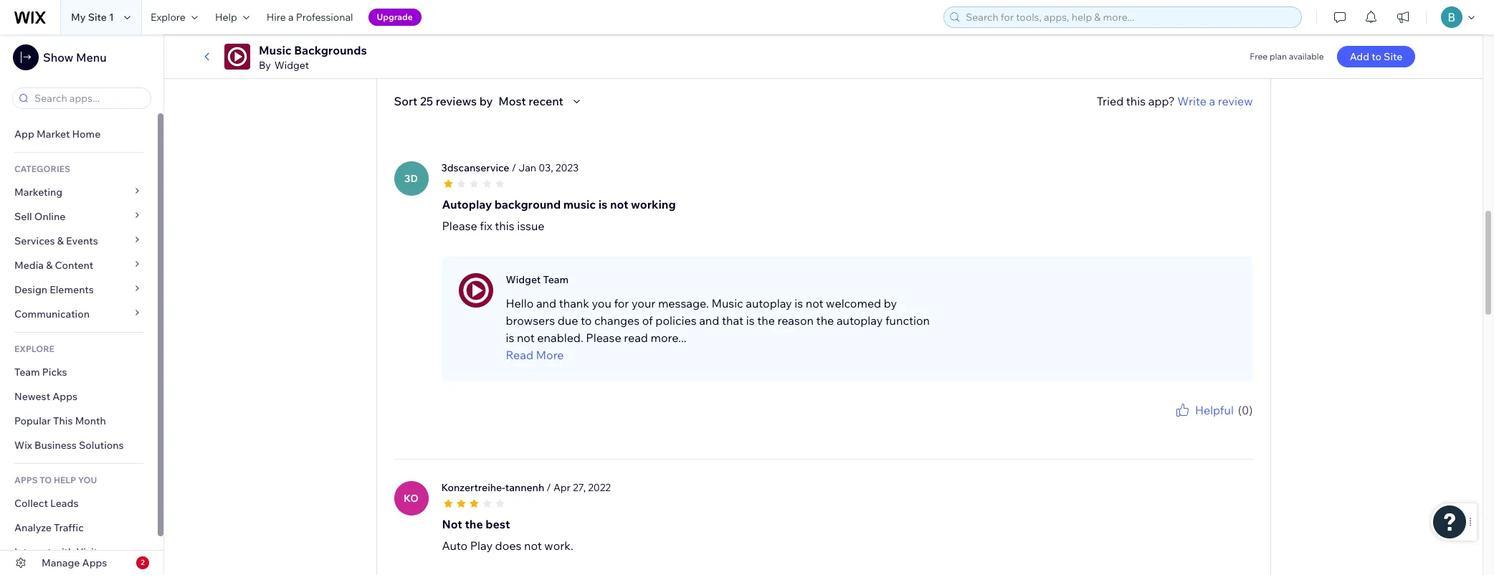 Task type: describe. For each thing, give the bounding box(es) containing it.
1 horizontal spatial /
[[547, 481, 551, 494]]

auto
[[442, 538, 468, 553]]

for inside hello and thank you for your message. music autoplay is not welcomed by browsers due to changes of policies and that is the reason the autoplay function is not enabled. please read more... read more
[[614, 296, 629, 310]]

konzertreihe-tannenh / apr 27, 2022
[[441, 481, 611, 494]]

1 vertical spatial and
[[699, 313, 719, 327]]

reason
[[778, 313, 814, 327]]

music inside the music backgrounds by widget
[[259, 43, 292, 57]]

to
[[40, 475, 52, 485]]

to inside hello and thank you for your message. music autoplay is not welcomed by browsers due to changes of policies and that is the reason the autoplay function is not enabled. please read more... read more
[[581, 313, 592, 327]]

& for content
[[46, 259, 53, 272]]

2023
[[556, 161, 579, 174]]

online
[[34, 210, 66, 223]]

interact
[[14, 546, 51, 559]]

music backgrounds by widget
[[259, 43, 367, 72]]

not the best auto play does not work.
[[442, 517, 573, 553]]

please inside hello and thank you for your message. music autoplay is not welcomed by browsers due to changes of policies and that is the reason the autoplay function is not enabled. please read more... read more
[[586, 330, 621, 345]]

show
[[43, 50, 73, 65]]

menu
[[76, 50, 107, 65]]

Search apps... field
[[30, 88, 146, 108]]

Search for tools, apps, help & more... field
[[962, 7, 1297, 27]]

you inside hello and thank you for your message. music autoplay is not welcomed by browsers due to changes of policies and that is the reason the autoplay function is not enabled. please read more... read more
[[592, 296, 612, 310]]

1 horizontal spatial a
[[1209, 94, 1216, 108]]

1 horizontal spatial autoplay
[[837, 313, 883, 327]]

is inside autoplay background music is not working please fix this issue
[[598, 197, 608, 211]]

fix
[[480, 218, 492, 233]]

reviews)
[[465, 21, 509, 36]]

categories
[[14, 163, 70, 174]]

read
[[506, 348, 533, 362]]

add
[[1350, 50, 1370, 63]]

marketing link
[[0, 180, 158, 204]]

media & content
[[14, 259, 93, 272]]

0 horizontal spatial autoplay
[[746, 296, 792, 310]]

1 horizontal spatial your
[[1196, 418, 1214, 429]]

app
[[14, 128, 34, 141]]

with
[[54, 546, 74, 559]]

design
[[14, 283, 47, 296]]

media & content link
[[0, 253, 158, 278]]

background
[[495, 197, 561, 211]]

interact with visitors link
[[0, 540, 158, 564]]

not inside not the best auto play does not work.
[[524, 538, 542, 553]]

is up reason
[[795, 296, 803, 310]]

events
[[66, 234, 98, 247]]

you
[[78, 475, 97, 485]]

communication link
[[0, 302, 158, 326]]

helpful button
[[1174, 401, 1234, 418]]

analyze
[[14, 521, 52, 534]]

wix business solutions
[[14, 439, 124, 452]]

music backgrounds logo image
[[224, 44, 250, 70]]

my
[[71, 11, 86, 24]]

enabled.
[[537, 330, 584, 345]]

0 horizontal spatial a
[[288, 11, 294, 24]]

tannenh
[[505, 481, 544, 494]]

sell
[[14, 210, 32, 223]]

(0)
[[1238, 403, 1253, 417]]

message.
[[658, 296, 709, 310]]

best
[[486, 517, 510, 531]]

apps for newest apps
[[53, 390, 77, 403]]

add to site
[[1350, 50, 1403, 63]]

newest apps link
[[0, 384, 158, 409]]

leads
[[50, 497, 78, 510]]

read more button
[[506, 346, 936, 363]]

& for events
[[57, 234, 64, 247]]

not down browsers
[[517, 330, 535, 345]]

0 vertical spatial /
[[512, 161, 516, 174]]

market
[[37, 128, 70, 141]]

1 horizontal spatial widget
[[506, 273, 541, 286]]

upgrade button
[[368, 9, 421, 26]]

0 vertical spatial and
[[536, 296, 556, 310]]

please inside autoplay background music is not working please fix this issue
[[442, 218, 477, 233]]

sort
[[394, 94, 418, 108]]

hello
[[506, 296, 534, 310]]

services & events
[[14, 234, 98, 247]]

content
[[55, 259, 93, 272]]

reviews
[[436, 94, 477, 108]]

thank you for your feedback
[[1139, 418, 1253, 429]]

visitors
[[76, 546, 112, 559]]

hire
[[267, 11, 286, 24]]

sidebar element
[[0, 34, 164, 575]]

apr
[[554, 481, 571, 494]]

traffic
[[54, 521, 84, 534]]

0 horizontal spatial by
[[479, 94, 493, 108]]

explore
[[14, 343, 54, 354]]

konzertreihe-
[[441, 481, 505, 494]]

app market home link
[[0, 122, 158, 146]]

app?
[[1149, 94, 1175, 108]]

that
[[722, 313, 744, 327]]

available
[[1289, 51, 1324, 62]]

by inside hello and thank you for your message. music autoplay is not welcomed by browsers due to changes of policies and that is the reason the autoplay function is not enabled. please read more... read more
[[884, 296, 897, 310]]

most
[[499, 94, 526, 108]]

is right that
[[746, 313, 755, 327]]

03,
[[539, 161, 553, 174]]

show menu
[[43, 50, 107, 65]]

1 horizontal spatial the
[[757, 313, 775, 327]]

autoplay
[[442, 197, 492, 211]]

free
[[1250, 51, 1268, 62]]

this inside autoplay background music is not working please fix this issue
[[495, 218, 515, 233]]

does
[[495, 538, 522, 553]]

team picks link
[[0, 360, 158, 384]]

apps
[[14, 475, 38, 485]]

interact with visitors
[[14, 546, 112, 559]]

2
[[141, 558, 145, 567]]



Task type: locate. For each thing, give the bounding box(es) containing it.
a
[[288, 11, 294, 24], [1209, 94, 1216, 108]]

please down changes
[[586, 330, 621, 345]]

add to site button
[[1337, 46, 1416, 67]]

music
[[563, 197, 596, 211]]

collect leads
[[14, 497, 78, 510]]

team picks
[[14, 366, 67, 379]]

backgrounds
[[294, 43, 367, 57]]

0 horizontal spatial you
[[592, 296, 612, 310]]

services
[[14, 234, 55, 247]]

by left most
[[479, 94, 493, 108]]

0 vertical spatial widget
[[274, 59, 309, 72]]

widget right the by
[[274, 59, 309, 72]]

1 vertical spatial you
[[1166, 418, 1181, 429]]

upgrade
[[377, 11, 413, 22]]

& left events in the top of the page
[[57, 234, 64, 247]]

site left 1
[[88, 11, 107, 24]]

3dscanservice / jan 03, 2023
[[441, 161, 579, 174]]

hire a professional
[[267, 11, 353, 24]]

1 vertical spatial to
[[581, 313, 592, 327]]

1 horizontal spatial &
[[57, 234, 64, 247]]

most recent
[[499, 94, 563, 108]]

0 vertical spatial for
[[614, 296, 629, 310]]

professional
[[296, 11, 353, 24]]

feedback
[[1216, 418, 1253, 429]]

0 vertical spatial to
[[1372, 50, 1382, 63]]

communication
[[14, 308, 92, 321]]

music inside hello and thank you for your message. music autoplay is not welcomed by browsers due to changes of policies and that is the reason the autoplay function is not enabled. please read more... read more
[[712, 296, 743, 310]]

music up that
[[712, 296, 743, 310]]

hello and thank you for your message. music autoplay is not welcomed by browsers due to changes of policies and that is the reason the autoplay function is not enabled. please read more... read more
[[506, 296, 930, 362]]

0 vertical spatial &
[[57, 234, 64, 247]]

manage
[[42, 556, 80, 569]]

0 vertical spatial your
[[632, 296, 656, 310]]

1 horizontal spatial to
[[1372, 50, 1382, 63]]

0 horizontal spatial this
[[495, 218, 515, 233]]

design elements
[[14, 283, 94, 296]]

hire a professional link
[[258, 0, 362, 34]]

1 horizontal spatial by
[[884, 296, 897, 310]]

and
[[536, 296, 556, 310], [699, 313, 719, 327]]

help
[[54, 475, 76, 485]]

0 horizontal spatial /
[[512, 161, 516, 174]]

analyze traffic link
[[0, 516, 158, 540]]

1 vertical spatial a
[[1209, 94, 1216, 108]]

autoplay
[[746, 296, 792, 310], [837, 313, 883, 327]]

1 vertical spatial by
[[884, 296, 897, 310]]

you
[[592, 296, 612, 310], [1166, 418, 1181, 429]]

0 horizontal spatial site
[[88, 11, 107, 24]]

home
[[72, 128, 101, 141]]

team down the explore
[[14, 366, 40, 379]]

apps up this
[[53, 390, 77, 403]]

please down the autoplay
[[442, 218, 477, 233]]

this
[[53, 414, 73, 427]]

1 horizontal spatial team
[[543, 273, 569, 286]]

0 vertical spatial site
[[88, 11, 107, 24]]

25 right sort
[[420, 94, 433, 108]]

and left that
[[699, 313, 719, 327]]

the inside not the best auto play does not work.
[[465, 517, 483, 531]]

1 horizontal spatial for
[[1182, 418, 1194, 429]]

business
[[34, 439, 77, 452]]

more...
[[651, 330, 687, 345]]

music up the by
[[259, 43, 292, 57]]

a right hire
[[288, 11, 294, 24]]

write
[[1178, 94, 1207, 108]]

sell online
[[14, 210, 66, 223]]

1 horizontal spatial this
[[1126, 94, 1146, 108]]

browsers
[[506, 313, 555, 327]]

the left reason
[[757, 313, 775, 327]]

25 right on
[[449, 21, 462, 36]]

you right thank
[[1166, 418, 1181, 429]]

0 horizontal spatial music
[[259, 43, 292, 57]]

autoplay background music is not working please fix this issue
[[442, 197, 676, 233]]

0 horizontal spatial your
[[632, 296, 656, 310]]

thank
[[559, 296, 589, 310]]

not right does
[[524, 538, 542, 553]]

the right 'not'
[[465, 517, 483, 531]]

11
[[1262, 28, 1271, 39]]

the right reason
[[816, 313, 834, 327]]

show menu button
[[13, 44, 107, 70]]

picks
[[42, 366, 67, 379]]

/ left jan
[[512, 161, 516, 174]]

/ left apr
[[547, 481, 551, 494]]

due
[[558, 313, 578, 327]]

popular this month
[[14, 414, 106, 427]]

1 horizontal spatial music
[[712, 296, 743, 310]]

(based on 25 reviews)
[[393, 21, 509, 36]]

autoplay up reason
[[746, 296, 792, 310]]

function
[[886, 313, 930, 327]]

1 vertical spatial for
[[1182, 418, 1194, 429]]

widget team
[[506, 273, 569, 286]]

w i image
[[459, 273, 493, 307]]

not inside autoplay background music is not working please fix this issue
[[610, 197, 629, 211]]

on
[[433, 21, 447, 36]]

& right 'media' on the left
[[46, 259, 53, 272]]

0 vertical spatial by
[[479, 94, 493, 108]]

2 horizontal spatial the
[[816, 313, 834, 327]]

1 horizontal spatial you
[[1166, 418, 1181, 429]]

1 vertical spatial 25
[[420, 94, 433, 108]]

site inside button
[[1384, 50, 1403, 63]]

is up read
[[506, 330, 514, 345]]

policies
[[656, 313, 697, 327]]

helpful
[[1195, 403, 1234, 417]]

collect leads link
[[0, 491, 158, 516]]

1 horizontal spatial and
[[699, 313, 719, 327]]

thank
[[1139, 418, 1164, 429]]

for right thank
[[1182, 418, 1194, 429]]

welcomed
[[826, 296, 881, 310]]

your up of
[[632, 296, 656, 310]]

for up changes
[[614, 296, 629, 310]]

apps for manage apps
[[82, 556, 107, 569]]

working
[[631, 197, 676, 211]]

widget inside the music backgrounds by widget
[[274, 59, 309, 72]]

newest apps
[[14, 390, 77, 403]]

1 vertical spatial team
[[14, 366, 40, 379]]

and up browsers
[[536, 296, 556, 310]]

to right due
[[581, 313, 592, 327]]

1 vertical spatial /
[[547, 481, 551, 494]]

design elements link
[[0, 278, 158, 302]]

0 vertical spatial team
[[543, 273, 569, 286]]

music
[[259, 43, 292, 57], [712, 296, 743, 310]]

1 horizontal spatial apps
[[82, 556, 107, 569]]

1 vertical spatial this
[[495, 218, 515, 233]]

of
[[642, 313, 653, 327]]

1 vertical spatial widget
[[506, 273, 541, 286]]

0 horizontal spatial the
[[465, 517, 483, 531]]

to right add at the top right of the page
[[1372, 50, 1382, 63]]

0 horizontal spatial for
[[614, 296, 629, 310]]

widget up hello
[[506, 273, 541, 286]]

you up changes
[[592, 296, 612, 310]]

0 horizontal spatial to
[[581, 313, 592, 327]]

write a review button
[[1178, 92, 1253, 109]]

0 vertical spatial a
[[288, 11, 294, 24]]

analyze traffic
[[14, 521, 84, 534]]

sell online link
[[0, 204, 158, 229]]

team up the thank
[[543, 273, 569, 286]]

0 horizontal spatial apps
[[53, 390, 77, 403]]

your inside hello and thank you for your message. music autoplay is not welcomed by browsers due to changes of policies and that is the reason the autoplay function is not enabled. please read more... read more
[[632, 296, 656, 310]]

0 horizontal spatial team
[[14, 366, 40, 379]]

my site 1
[[71, 11, 114, 24]]

is right 'music'
[[598, 197, 608, 211]]

to inside button
[[1372, 50, 1382, 63]]

elements
[[50, 283, 94, 296]]

explore
[[151, 11, 186, 24]]

0 vertical spatial please
[[442, 218, 477, 233]]

this right fix in the top of the page
[[495, 218, 515, 233]]

1 vertical spatial &
[[46, 259, 53, 272]]

0 horizontal spatial widget
[[274, 59, 309, 72]]

1 horizontal spatial please
[[586, 330, 621, 345]]

site right add at the top right of the page
[[1384, 50, 1403, 63]]

apps
[[53, 390, 77, 403], [82, 556, 107, 569]]

0 vertical spatial music
[[259, 43, 292, 57]]

1 horizontal spatial site
[[1384, 50, 1403, 63]]

a right 'write'
[[1209, 94, 1216, 108]]

team inside team picks link
[[14, 366, 40, 379]]

1 vertical spatial your
[[1196, 418, 1214, 429]]

0 vertical spatial 25
[[449, 21, 462, 36]]

jan
[[519, 161, 536, 174]]

team
[[543, 273, 569, 286], [14, 366, 40, 379]]

help button
[[206, 0, 258, 34]]

0 vertical spatial this
[[1126, 94, 1146, 108]]

1 vertical spatial site
[[1384, 50, 1403, 63]]

1 vertical spatial apps
[[82, 556, 107, 569]]

please
[[442, 218, 477, 233], [586, 330, 621, 345]]

by up function
[[884, 296, 897, 310]]

manage apps
[[42, 556, 107, 569]]

popular this month link
[[0, 409, 158, 433]]

2022
[[588, 481, 611, 494]]

0 vertical spatial you
[[592, 296, 612, 310]]

0 horizontal spatial 25
[[420, 94, 433, 108]]

0 horizontal spatial &
[[46, 259, 53, 272]]

popular
[[14, 414, 51, 427]]

not left working
[[610, 197, 629, 211]]

0 vertical spatial apps
[[53, 390, 77, 403]]

1 vertical spatial please
[[586, 330, 621, 345]]

your down helpful
[[1196, 418, 1214, 429]]

3dscanservice
[[441, 161, 509, 174]]

autoplay down welcomed
[[837, 313, 883, 327]]

the
[[757, 313, 775, 327], [816, 313, 834, 327], [465, 517, 483, 531]]

sort 25 reviews by
[[394, 94, 493, 108]]

by
[[479, 94, 493, 108], [884, 296, 897, 310]]

solutions
[[79, 439, 124, 452]]

1 vertical spatial music
[[712, 296, 743, 310]]

0 horizontal spatial and
[[536, 296, 556, 310]]

this left app?
[[1126, 94, 1146, 108]]

not up reason
[[806, 296, 824, 310]]

your
[[632, 296, 656, 310], [1196, 418, 1214, 429]]

read
[[624, 330, 648, 345]]

for
[[614, 296, 629, 310], [1182, 418, 1194, 429]]

27,
[[573, 481, 586, 494]]

0 vertical spatial autoplay
[[746, 296, 792, 310]]

1 horizontal spatial 25
[[449, 21, 462, 36]]

apps right with
[[82, 556, 107, 569]]

0 horizontal spatial please
[[442, 218, 477, 233]]

wix
[[14, 439, 32, 452]]

work.
[[545, 538, 573, 553]]

1 vertical spatial autoplay
[[837, 313, 883, 327]]



Task type: vqa. For each thing, say whether or not it's contained in the screenshot.
3
no



